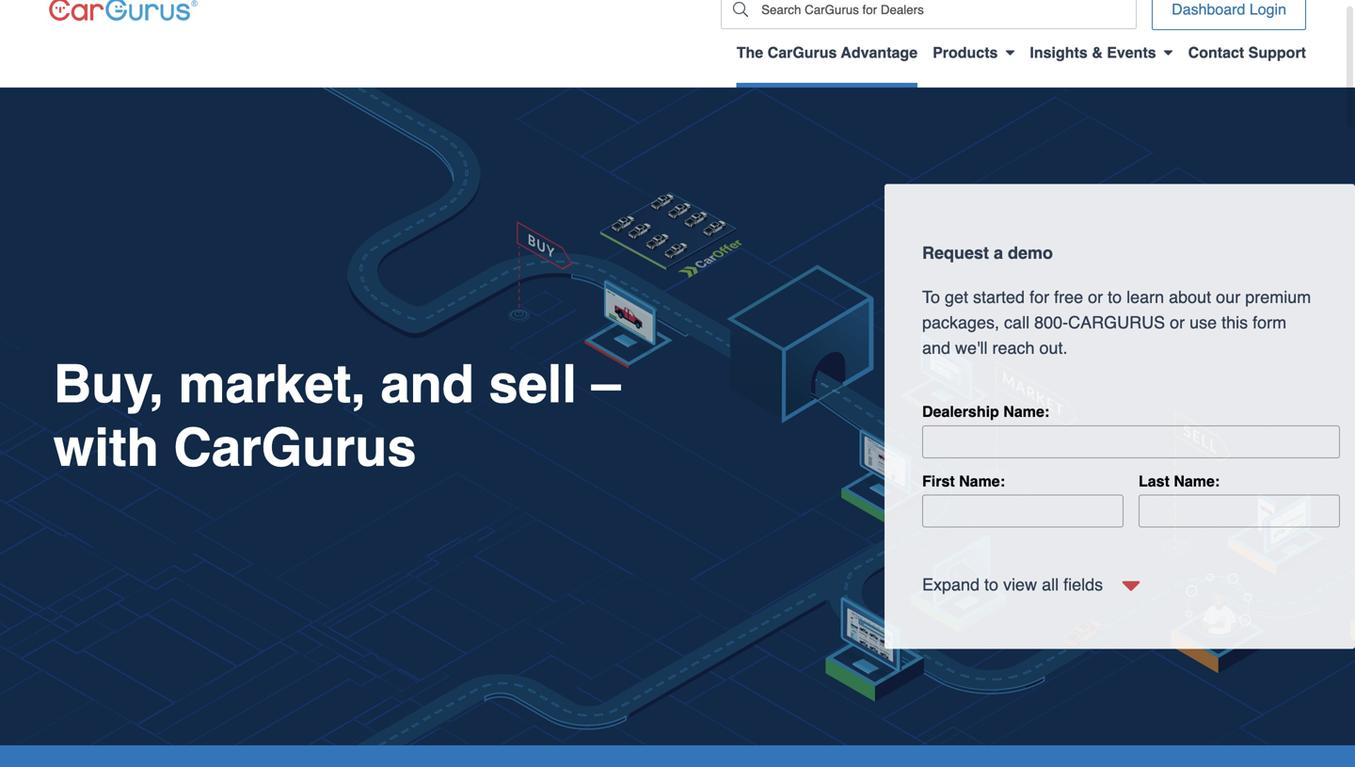 Task type: describe. For each thing, give the bounding box(es) containing it.
and inside the to get started for free or to learn about our premium packages, call 800-cargurus or use this form and we'll reach out.
[[923, 338, 951, 358]]

0 vertical spatial cargurus
[[768, 44, 837, 61]]

view
[[1004, 575, 1038, 595]]

cargurus logo image
[[49, 0, 198, 21]]

form
[[1253, 313, 1287, 332]]

last
[[1139, 472, 1170, 490]]

all
[[1042, 575, 1059, 595]]

first name:
[[923, 472, 1006, 490]]

name: for last name:
[[1174, 472, 1221, 490]]

dashboard login button
[[1153, 0, 1307, 30]]

1 vertical spatial or
[[1170, 313, 1186, 332]]

to
[[923, 288, 941, 307]]

cargurus logo link
[[49, 0, 198, 21]]

for
[[1030, 288, 1050, 307]]

first
[[923, 472, 955, 490]]

support
[[1249, 44, 1307, 61]]

out.
[[1040, 338, 1068, 358]]

Last Name: text field
[[1139, 495, 1341, 528]]

contact
[[1189, 44, 1245, 61]]

to inside expand to view all fields button
[[985, 575, 999, 595]]

use
[[1190, 313, 1218, 332]]

login
[[1250, 0, 1287, 18]]

products
[[933, 44, 998, 61]]

cargurus
[[1069, 313, 1166, 332]]

market,
[[179, 354, 366, 415]]

learn
[[1127, 288, 1165, 307]]

a
[[994, 243, 1004, 263]]

to inside the to get started for free or to learn about our premium packages, call 800-cargurus or use this form and we'll reach out.
[[1108, 288, 1122, 307]]

First Name: text field
[[923, 495, 1124, 528]]

dealership name:
[[923, 403, 1050, 421]]

dashboard login
[[1172, 0, 1287, 18]]

packages,
[[923, 313, 1000, 332]]

Dealership Name: text field
[[923, 426, 1341, 459]]

800-
[[1035, 313, 1069, 332]]

call
[[1005, 313, 1030, 332]]

contact support link
[[1189, 44, 1307, 73]]

expand to view all fields button
[[923, 570, 1141, 600]]



Task type: vqa. For each thing, say whether or not it's contained in the screenshot.
on
no



Task type: locate. For each thing, give the bounding box(es) containing it.
0 horizontal spatial and
[[381, 354, 474, 415]]

name: right last
[[1174, 472, 1221, 490]]

0 vertical spatial to
[[1108, 288, 1122, 307]]

the cargurus advantage link
[[737, 44, 918, 73]]

advantage
[[841, 44, 918, 61]]

buy,
[[53, 354, 164, 415]]

insights & events
[[1030, 44, 1157, 61]]

1 horizontal spatial caret down image
[[1164, 45, 1174, 60]]

caret down image right events
[[1164, 45, 1174, 60]]

request
[[923, 243, 990, 263]]

Search CarGurus for Dealers search field
[[760, 0, 1137, 28]]

1 horizontal spatial to
[[1108, 288, 1122, 307]]

last name:
[[1139, 472, 1221, 490]]

1 vertical spatial cargurus
[[174, 417, 417, 478]]

0 horizontal spatial cargurus
[[174, 417, 417, 478]]

to
[[1108, 288, 1122, 307], [985, 575, 999, 595]]

cargurus down market,
[[174, 417, 417, 478]]

and
[[923, 338, 951, 358], [381, 354, 474, 415]]

0 horizontal spatial or
[[1089, 288, 1104, 307]]

started
[[974, 288, 1025, 307]]

caret down image
[[1006, 45, 1015, 60], [1164, 45, 1174, 60]]

&
[[1092, 44, 1103, 61]]

contact support
[[1189, 44, 1307, 61]]

1 horizontal spatial cargurus
[[768, 44, 837, 61]]

insights
[[1030, 44, 1088, 61]]

free
[[1055, 288, 1084, 307]]

caret down image for insights & events
[[1164, 45, 1174, 60]]

dashboard
[[1172, 0, 1246, 18]]

caret down image for products
[[1006, 45, 1015, 60]]

1 horizontal spatial or
[[1170, 313, 1186, 332]]

name: right 'first'
[[960, 472, 1006, 490]]

events
[[1107, 44, 1157, 61]]

1 caret down image from the left
[[1006, 45, 1015, 60]]

and inside buy, market, and sell – with cargurus
[[381, 354, 474, 415]]

0 horizontal spatial to
[[985, 575, 999, 595]]

2 caret down image from the left
[[1164, 45, 1174, 60]]

about
[[1170, 288, 1212, 307]]

get
[[945, 288, 969, 307]]

1 vertical spatial to
[[985, 575, 999, 595]]

our
[[1217, 288, 1241, 307]]

reach
[[993, 338, 1035, 358]]

demo
[[1008, 243, 1054, 263]]

or right free
[[1089, 288, 1104, 307]]

to up cargurus
[[1108, 288, 1122, 307]]

or left use
[[1170, 313, 1186, 332]]

buy, market, and sell – with cargurus
[[53, 354, 621, 478]]

request a demo
[[923, 243, 1054, 263]]

to get started for free or to learn about our premium packages, call 800-cargurus or use this form and we'll reach out.
[[923, 288, 1312, 358]]

0 horizontal spatial caret down image
[[1006, 45, 1015, 60]]

–
[[592, 354, 621, 415]]

name: down reach
[[1004, 403, 1050, 421]]

fields
[[1064, 575, 1104, 595]]

with
[[53, 417, 159, 478]]

to left view
[[985, 575, 999, 595]]

cargurus inside buy, market, and sell – with cargurus
[[174, 417, 417, 478]]

premium
[[1246, 288, 1312, 307]]

search image
[[734, 2, 749, 17]]

expand to view all fields
[[923, 575, 1104, 595]]

cargurus
[[768, 44, 837, 61], [174, 417, 417, 478]]

cargurus right the
[[768, 44, 837, 61]]

or
[[1089, 288, 1104, 307], [1170, 313, 1186, 332]]

name: for dealership name:
[[1004, 403, 1050, 421]]

we'll
[[956, 338, 988, 358]]

sell
[[489, 354, 577, 415]]

expand
[[923, 575, 980, 595]]

1 horizontal spatial and
[[923, 338, 951, 358]]

this
[[1222, 313, 1249, 332]]

caret down image right products
[[1006, 45, 1015, 60]]

name: for first name:
[[960, 472, 1006, 490]]

name:
[[1004, 403, 1050, 421], [960, 472, 1006, 490], [1174, 472, 1221, 490]]

the cargurus advantage
[[737, 44, 918, 61]]

the
[[737, 44, 764, 61]]

dealership
[[923, 403, 1000, 421]]

0 vertical spatial or
[[1089, 288, 1104, 307]]



